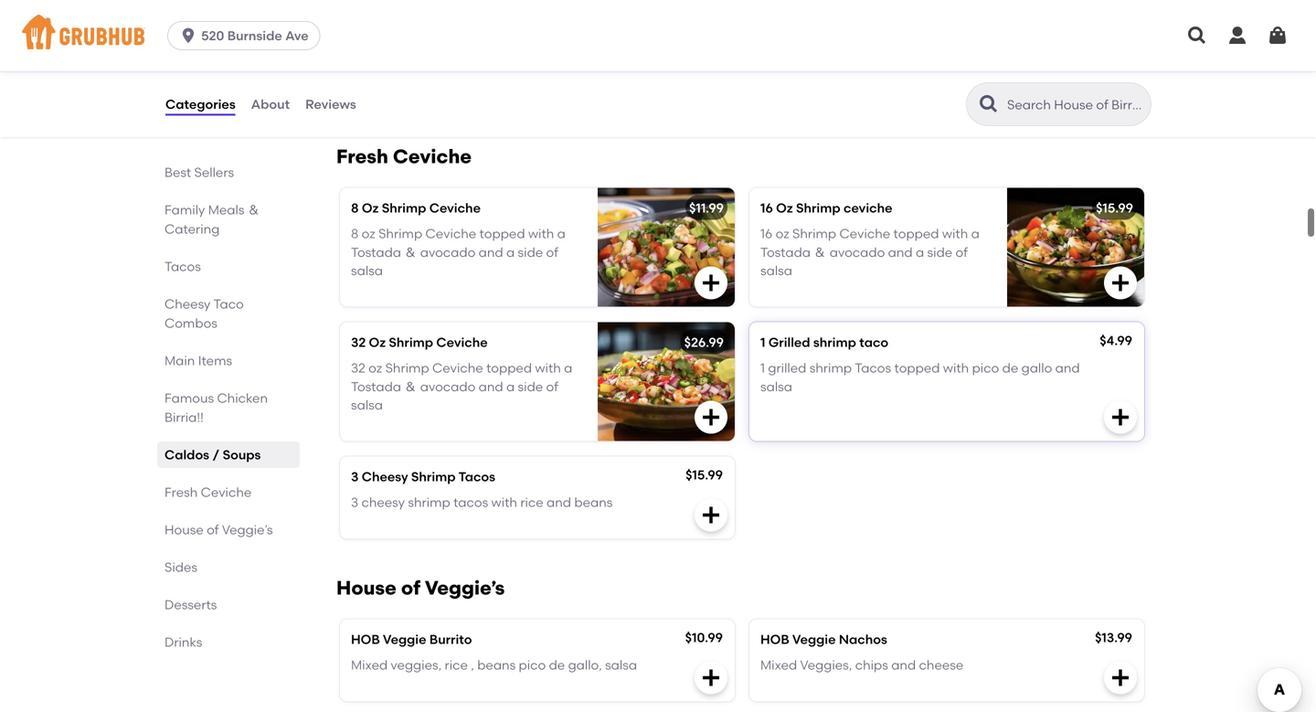 Task type: locate. For each thing, give the bounding box(es) containing it.
＆ down 32 oz shrimp ceviche
[[404, 379, 417, 394]]

shrimp up 8 oz shrimp ceviche  topped with a tostada ＆ avocado and a side of salsa
[[382, 200, 426, 216]]

shrimp up 32 oz shrimp ceviche  topped with a tostada ＆ avocado and a side of salsa
[[389, 334, 433, 350]]

hob
[[351, 631, 380, 647], [761, 631, 789, 647]]

oz for 32
[[369, 360, 382, 376]]

tostada for 32
[[351, 379, 401, 394]]

shrimp left taco
[[813, 334, 856, 350]]

shrimp down 32 oz shrimp ceviche
[[385, 360, 429, 376]]

of inside 32 oz shrimp ceviche  topped with a tostada ＆ avocado and a side of salsa
[[546, 379, 558, 394]]

1 vertical spatial fresh
[[165, 484, 198, 500]]

svg image for 32 oz shrimp ceviche  topped with a tostada ＆ avocado and a side of salsa
[[700, 406, 722, 428]]

tostada down 8 oz shrimp ceviche on the top left
[[351, 244, 401, 260]]

0 vertical spatial veggie's
[[222, 522, 273, 537]]

0 horizontal spatial veggie's
[[222, 522, 273, 537]]

search icon image
[[978, 93, 1000, 115]]

0 vertical spatial 8
[[351, 200, 359, 216]]

32 inside 32 oz shrimp ceviche  topped with a tostada ＆ avocado and a side of salsa
[[351, 360, 365, 376]]

0 horizontal spatial house
[[165, 522, 204, 537]]

0 horizontal spatial hob
[[351, 631, 380, 647]]

svg image
[[1227, 25, 1249, 47], [179, 27, 198, 45], [700, 73, 722, 94], [1110, 272, 1132, 294], [1110, 406, 1132, 428]]

1 grilled shrimp taco
[[761, 334, 889, 350]]

avocado inside 32 oz shrimp ceviche  topped with a tostada ＆ avocado and a side of salsa
[[420, 379, 476, 394]]

veggie
[[383, 631, 426, 647], [792, 631, 836, 647]]

shrimp down the "16 oz shrimp ceviche" at the top right
[[793, 226, 837, 241]]

topped inside 1 grilled shrimp tacos topped with pico de gallo and salsa
[[894, 360, 940, 376]]

side inside 32 oz shrimp ceviche  topped with a tostada ＆ avocado and a side of salsa
[[518, 379, 543, 394]]

tostada down 32 oz shrimp ceviche
[[351, 379, 401, 394]]

catering
[[165, 221, 220, 237]]

1 for 1 grilled shrimp taco
[[761, 334, 766, 350]]

oz down the "16 oz shrimp ceviche" at the top right
[[776, 226, 789, 241]]

fresh ceviche down caldos / soups
[[165, 484, 252, 500]]

rice left ,
[[445, 657, 468, 673]]

oz inside 8 oz shrimp ceviche  topped with a tostada ＆ avocado and a side of salsa
[[362, 226, 375, 241]]

$15.99
[[1096, 200, 1133, 216], [686, 467, 723, 482]]

de left gallo,
[[549, 657, 565, 673]]

8 oz shrimp ceviche image
[[598, 188, 735, 307]]

pico left gallo
[[972, 360, 999, 376]]

2 1 from the top
[[761, 360, 765, 376]]

1 horizontal spatial tacos
[[459, 469, 495, 484]]

1 horizontal spatial house of veggie's
[[336, 576, 505, 599]]

avocado down ceviche
[[830, 244, 885, 260]]

cheesy up combos
[[165, 296, 211, 312]]

tacos inside 1 grilled shrimp tacos topped with pico de gallo and salsa
[[855, 360, 891, 376]]

2 hob from the left
[[761, 631, 789, 647]]

with inside 16 oz shrimp ceviche  topped with a tostada ＆ avocado and a side of salsa
[[942, 226, 968, 241]]

cheesy
[[361, 495, 405, 510]]

tostada inside 8 oz shrimp ceviche  topped with a tostada ＆ avocado and a side of salsa
[[351, 244, 401, 260]]

oz for 16
[[776, 200, 793, 216]]

veggie's
[[222, 522, 273, 537], [425, 576, 505, 599]]

hob birria ramen image
[[598, 0, 735, 107]]

1 horizontal spatial fresh
[[336, 145, 388, 168]]

3 for 3 cheesy shrimp tacos with rice and beans
[[351, 495, 358, 510]]

2 3 from the top
[[351, 495, 358, 510]]

ceviche
[[393, 145, 472, 168], [429, 200, 481, 216], [426, 226, 476, 241], [840, 226, 890, 241], [436, 334, 488, 350], [432, 360, 483, 376], [201, 484, 252, 500]]

taco
[[859, 334, 889, 350]]

0 vertical spatial pico
[[972, 360, 999, 376]]

0 vertical spatial house of veggie's
[[165, 522, 273, 537]]

house
[[165, 522, 204, 537], [336, 576, 396, 599]]

fresh ceviche up 8 oz shrimp ceviche on the top left
[[336, 145, 472, 168]]

tostada inside 32 oz shrimp ceviche  topped with a tostada ＆ avocado and a side of salsa
[[351, 379, 401, 394]]

shrimp for tacos
[[408, 495, 450, 510]]

svg image
[[1186, 25, 1208, 47], [1267, 25, 1289, 47], [700, 272, 722, 294], [700, 406, 722, 428], [700, 504, 722, 526], [700, 667, 722, 689], [1110, 667, 1132, 689]]

1 vertical spatial tacos
[[855, 360, 891, 376]]

shrimp for 32 oz shrimp ceviche
[[389, 334, 433, 350]]

1 vertical spatial cheesy
[[362, 469, 408, 484]]

1 vertical spatial fresh ceviche
[[165, 484, 252, 500]]

1 veggie from the left
[[383, 631, 426, 647]]

$4.99
[[1100, 333, 1133, 348]]

tacos for 1 grilled shrimp tacos topped with pico de gallo and salsa
[[855, 360, 891, 376]]

salsa inside 16 oz shrimp ceviche  topped with a tostada ＆ avocado and a side of salsa
[[761, 263, 792, 279]]

1
[[761, 334, 766, 350], [761, 360, 765, 376]]

0 horizontal spatial pico
[[519, 657, 546, 673]]

0 horizontal spatial cheesy
[[165, 296, 211, 312]]

house of veggie's up sides
[[165, 522, 273, 537]]

tacos up 3 cheesy shrimp tacos with rice and beans
[[459, 469, 495, 484]]

with inside 8 oz shrimp ceviche  topped with a tostada ＆ avocado and a side of salsa
[[528, 226, 554, 241]]

fresh down reviews button
[[336, 145, 388, 168]]

2 8 from the top
[[351, 226, 359, 241]]

rice
[[520, 495, 544, 510], [445, 657, 468, 673]]

tacos
[[165, 259, 201, 274], [855, 360, 891, 376], [459, 469, 495, 484]]

0 vertical spatial shrimp
[[813, 334, 856, 350]]

1 32 from the top
[[351, 334, 366, 350]]

2 horizontal spatial tacos
[[855, 360, 891, 376]]

$11.99
[[689, 200, 724, 216]]

ceviche up 8 oz shrimp ceviche on the top left
[[393, 145, 472, 168]]

ceviche down ceviche
[[840, 226, 890, 241]]

combos
[[165, 315, 217, 331]]

ceviche inside 32 oz shrimp ceviche  topped with a tostada ＆ avocado and a side of salsa
[[432, 360, 483, 376]]

1 vertical spatial 8
[[351, 226, 359, 241]]

1 horizontal spatial rice
[[520, 495, 544, 510]]

0 vertical spatial 32
[[351, 334, 366, 350]]

＆ for 32 oz shrimp ceviche  topped with a tostada ＆ avocado and a side of salsa
[[404, 379, 417, 394]]

shrimp
[[813, 334, 856, 350], [810, 360, 852, 376], [408, 495, 450, 510]]

1 vertical spatial veggie's
[[425, 576, 505, 599]]

1 vertical spatial pico
[[519, 657, 546, 673]]

0 vertical spatial house
[[165, 522, 204, 537]]

1 horizontal spatial house
[[336, 576, 396, 599]]

0 vertical spatial 1
[[761, 334, 766, 350]]

ceviche up 32 oz shrimp ceviche  topped with a tostada ＆ avocado and a side of salsa
[[436, 334, 488, 350]]

mixed for mixed veggies, rice , beans pico de gallo, salsa
[[351, 657, 388, 673]]

2 32 from the top
[[351, 360, 365, 376]]

ceviche down 8 oz shrimp ceviche on the top left
[[426, 226, 476, 241]]

32 oz shrimp ceviche  topped with a tostada ＆ avocado and a side of salsa
[[351, 360, 573, 413]]

shrimp down 3 cheesy shrimp tacos
[[408, 495, 450, 510]]

salsa for 16 oz shrimp ceviche  topped with a tostada ＆ avocado and a side of salsa
[[761, 263, 792, 279]]

$26.99
[[684, 334, 724, 350]]

0 horizontal spatial fresh
[[165, 484, 198, 500]]

veggie for veggies,
[[792, 631, 836, 647]]

mixed for mixed veggies, chips and cheese
[[761, 657, 797, 673]]

tostada down the "16 oz shrimp ceviche" at the top right
[[761, 244, 811, 260]]

side for 16 oz shrimp ceviche  topped with a tostada ＆ avocado and a side of salsa
[[927, 244, 953, 260]]

1 mixed from the left
[[351, 657, 388, 673]]

house of veggie's up hob veggie burrito
[[336, 576, 505, 599]]

0 vertical spatial fresh ceviche
[[336, 145, 472, 168]]

avocado for 32 oz shrimp ceviche
[[420, 379, 476, 394]]

meals
[[208, 202, 244, 218]]

pico
[[972, 360, 999, 376], [519, 657, 546, 673]]

2 vertical spatial shrimp
[[408, 495, 450, 510]]

grilled
[[768, 360, 807, 376]]

3 cheesy shrimp tacos with rice and beans
[[351, 495, 613, 510]]

3
[[351, 469, 359, 484], [351, 495, 358, 510]]

1 inside 1 grilled shrimp tacos topped with pico de gallo and salsa
[[761, 360, 765, 376]]

1 hob from the left
[[351, 631, 380, 647]]

1 vertical spatial $15.99
[[686, 467, 723, 482]]

and right gallo
[[1055, 360, 1080, 376]]

tostada
[[351, 244, 401, 260], [761, 244, 811, 260], [351, 379, 401, 394]]

1 horizontal spatial cheesy
[[362, 469, 408, 484]]

with inside 32 oz shrimp ceviche  topped with a tostada ＆ avocado and a side of salsa
[[535, 360, 561, 376]]

about
[[251, 96, 290, 112]]

of inside 8 oz shrimp ceviche  topped with a tostada ＆ avocado and a side of salsa
[[546, 244, 558, 260]]

2 vertical spatial tacos
[[459, 469, 495, 484]]

oz down 8 oz shrimp ceviche on the top left
[[362, 226, 375, 241]]

salsa for 32 oz shrimp ceviche  topped with a tostada ＆ avocado and a side of salsa
[[351, 397, 383, 413]]

side for 32 oz shrimp ceviche  topped with a tostada ＆ avocado and a side of salsa
[[518, 379, 543, 394]]

ceviche for 8 oz shrimp ceviche  topped with a tostada ＆ avocado and a side of salsa
[[426, 226, 476, 241]]

8 oz shrimp ceviche
[[351, 200, 481, 216]]

veggie's up burrito
[[425, 576, 505, 599]]

ceviche inside 8 oz shrimp ceviche  topped with a tostada ＆ avocado and a side of salsa
[[426, 226, 476, 241]]

1 3 from the top
[[351, 469, 359, 484]]

0 vertical spatial cheesy
[[165, 296, 211, 312]]

tostada inside 16 oz shrimp ceviche  topped with a tostada ＆ avocado and a side of salsa
[[761, 244, 811, 260]]

salsa down grilled
[[761, 379, 792, 394]]

1 vertical spatial rice
[[445, 657, 468, 673]]

oz inside 32 oz shrimp ceviche  topped with a tostada ＆ avocado and a side of salsa
[[369, 360, 382, 376]]

oz inside 16 oz shrimp ceviche  topped with a tostada ＆ avocado and a side of salsa
[[776, 226, 789, 241]]

salsa down 32 oz shrimp ceviche
[[351, 397, 383, 413]]

cheesy
[[165, 296, 211, 312], [362, 469, 408, 484]]

shrimp down 8 oz shrimp ceviche on the top left
[[379, 226, 422, 241]]

fresh down caldos
[[165, 484, 198, 500]]

side inside 8 oz shrimp ceviche  topped with a tostada ＆ avocado and a side of salsa
[[518, 244, 543, 260]]

salsa inside 8 oz shrimp ceviche  topped with a tostada ＆ avocado and a side of salsa
[[351, 263, 383, 279]]

3 cheesy shrimp tacos
[[351, 469, 495, 484]]

shrimp inside 1 grilled shrimp tacos topped with pico de gallo and salsa
[[810, 360, 852, 376]]

de inside 1 grilled shrimp tacos topped with pico de gallo and salsa
[[1002, 360, 1019, 376]]

de left gallo
[[1002, 360, 1019, 376]]

sellers
[[194, 165, 234, 180]]

1 left grilled
[[761, 360, 765, 376]]

,
[[471, 657, 474, 673]]

a
[[557, 226, 566, 241], [971, 226, 980, 241], [506, 244, 515, 260], [916, 244, 924, 260], [564, 360, 573, 376], [506, 379, 515, 394]]

tacos down taco
[[855, 360, 891, 376]]

shrimp up tacos
[[411, 469, 456, 484]]

salsa
[[351, 263, 383, 279], [761, 263, 792, 279], [761, 379, 792, 394], [351, 397, 383, 413], [605, 657, 637, 673]]

1 vertical spatial de
[[549, 657, 565, 673]]

16 right $11.99
[[761, 200, 773, 216]]

of for 8 oz shrimp ceviche  topped with a tostada ＆ avocado and a side of salsa
[[546, 244, 558, 260]]

0 horizontal spatial mixed
[[351, 657, 388, 673]]

32
[[351, 334, 366, 350], [351, 360, 365, 376]]

1 horizontal spatial fresh ceviche
[[336, 145, 472, 168]]

and down 8 oz shrimp ceviche on the top left
[[479, 244, 503, 260]]

of inside 16 oz shrimp ceviche  topped with a tostada ＆ avocado and a side of salsa
[[956, 244, 968, 260]]

ceviche down 32 oz shrimp ceviche
[[432, 360, 483, 376]]

tostada for 16
[[761, 244, 811, 260]]

shrimp for 8 oz shrimp ceviche
[[382, 200, 426, 216]]

veggie's down soups
[[222, 522, 273, 537]]

fresh
[[336, 145, 388, 168], [165, 484, 198, 500]]

＆ inside "family meals ＆ catering"
[[248, 202, 260, 218]]

house up sides
[[165, 522, 204, 537]]

1 horizontal spatial veggie
[[792, 631, 836, 647]]

burnside
[[227, 28, 282, 43]]

ceviche for 32 oz shrimp ceviche  topped with a tostada ＆ avocado and a side of salsa
[[432, 360, 483, 376]]

ceviche for 32 oz shrimp ceviche
[[436, 334, 488, 350]]

8 oz shrimp ceviche  topped with a tostada ＆ avocado and a side of salsa
[[351, 226, 566, 279]]

topped inside 16 oz shrimp ceviche  topped with a tostada ＆ avocado and a side of salsa
[[894, 226, 939, 241]]

1 vertical spatial 3
[[351, 495, 358, 510]]

topped inside 32 oz shrimp ceviche  topped with a tostada ＆ avocado and a side of salsa
[[486, 360, 532, 376]]

mixed veggies, chips and cheese
[[761, 657, 964, 673]]

reviews
[[305, 96, 356, 112]]

shrimp inside 16 oz shrimp ceviche  topped with a tostada ＆ avocado and a side of salsa
[[793, 226, 837, 241]]

0 vertical spatial tacos
[[165, 259, 201, 274]]

fresh ceviche
[[336, 145, 472, 168], [165, 484, 252, 500]]

520 burnside ave
[[201, 28, 309, 43]]

rice right tacos
[[520, 495, 544, 510]]

＆ right meals
[[248, 202, 260, 218]]

0 horizontal spatial de
[[549, 657, 565, 673]]

ceviche inside 16 oz shrimp ceviche  topped with a tostada ＆ avocado and a side of salsa
[[840, 226, 890, 241]]

1 vertical spatial shrimp
[[810, 360, 852, 376]]

0 horizontal spatial veggie
[[383, 631, 426, 647]]

and inside 16 oz shrimp ceviche  topped with a tostada ＆ avocado and a side of salsa
[[888, 244, 913, 260]]

pico left gallo,
[[519, 657, 546, 673]]

1 vertical spatial 16
[[761, 226, 773, 241]]

1 8 from the top
[[351, 200, 359, 216]]

and right chips
[[891, 657, 916, 673]]

salsa down 8 oz shrimp ceviche on the top left
[[351, 263, 383, 279]]

ceviche for 16 oz shrimp ceviche  topped with a tostada ＆ avocado and a side of salsa
[[840, 226, 890, 241]]

16 inside 16 oz shrimp ceviche  topped with a tostada ＆ avocado and a side of salsa
[[761, 226, 773, 241]]

1 1 from the top
[[761, 334, 766, 350]]

shrimp
[[382, 200, 426, 216], [796, 200, 841, 216], [379, 226, 422, 241], [793, 226, 837, 241], [389, 334, 433, 350], [385, 360, 429, 376], [411, 469, 456, 484]]

oz for 8
[[362, 226, 375, 241]]

1 horizontal spatial pico
[[972, 360, 999, 376]]

32 oz shrimp ceviche image
[[598, 322, 735, 441]]

0 vertical spatial fresh
[[336, 145, 388, 168]]

house up hob veggie burrito
[[336, 576, 396, 599]]

shrimp inside 32 oz shrimp ceviche  topped with a tostada ＆ avocado and a side of salsa
[[385, 360, 429, 376]]

1 vertical spatial 32
[[351, 360, 365, 376]]

oz down 32 oz shrimp ceviche
[[369, 360, 382, 376]]

svg image inside 520 burnside ave button
[[179, 27, 198, 45]]

0 horizontal spatial beans
[[477, 657, 516, 673]]

hob left burrito
[[351, 631, 380, 647]]

veggie for veggies,
[[383, 631, 426, 647]]

avocado down 8 oz shrimp ceviche on the top left
[[420, 244, 476, 260]]

＆ down 8 oz shrimp ceviche on the top left
[[404, 244, 417, 260]]

veggies,
[[800, 657, 852, 673]]

1 16 from the top
[[761, 200, 773, 216]]

0 vertical spatial beans
[[574, 495, 613, 510]]

32 oz shrimp ceviche
[[351, 334, 488, 350]]

hob veggie nachos
[[761, 631, 887, 647]]

＆ inside 8 oz shrimp ceviche  topped with a tostada ＆ avocado and a side of salsa
[[404, 244, 417, 260]]

0 horizontal spatial rice
[[445, 657, 468, 673]]

avocado inside 16 oz shrimp ceviche  topped with a tostada ＆ avocado and a side of salsa
[[830, 244, 885, 260]]

0 horizontal spatial tacos
[[165, 259, 201, 274]]

1 horizontal spatial beans
[[574, 495, 613, 510]]

with for 16 oz shrimp ceviche
[[942, 226, 968, 241]]

topped
[[479, 226, 525, 241], [894, 226, 939, 241], [486, 360, 532, 376], [894, 360, 940, 376]]

0 vertical spatial de
[[1002, 360, 1019, 376]]

8
[[351, 200, 359, 216], [351, 226, 359, 241]]

de
[[1002, 360, 1019, 376], [549, 657, 565, 673]]

1 vertical spatial 1
[[761, 360, 765, 376]]

0 vertical spatial 16
[[761, 200, 773, 216]]

salsa inside 1 grilled shrimp tacos topped with pico de gallo and salsa
[[761, 379, 792, 394]]

of
[[546, 244, 558, 260], [956, 244, 968, 260], [546, 379, 558, 394], [207, 522, 219, 537], [401, 576, 420, 599]]

reviews button
[[304, 71, 357, 137]]

burrito
[[429, 631, 472, 647]]

with
[[528, 226, 554, 241], [942, 226, 968, 241], [535, 360, 561, 376], [943, 360, 969, 376], [491, 495, 517, 510]]

cheesy taco combos
[[165, 296, 244, 331]]

shrimp down 1 grilled shrimp taco
[[810, 360, 852, 376]]

cheesy up cheesy at the left bottom of the page
[[362, 469, 408, 484]]

16 down the "16 oz shrimp ceviche" at the top right
[[761, 226, 773, 241]]

taco
[[213, 296, 244, 312]]

1 horizontal spatial $15.99
[[1096, 200, 1133, 216]]

＆ down the "16 oz shrimp ceviche" at the top right
[[814, 244, 827, 260]]

ceviche up 8 oz shrimp ceviche  topped with a tostada ＆ avocado and a side of salsa
[[429, 200, 481, 216]]

topped inside 8 oz shrimp ceviche  topped with a tostada ＆ avocado and a side of salsa
[[479, 226, 525, 241]]

avocado down 32 oz shrimp ceviche
[[420, 379, 476, 394]]

1 horizontal spatial hob
[[761, 631, 789, 647]]

shrimp for 32 oz shrimp ceviche  topped with a tostada ＆ avocado and a side of salsa
[[385, 360, 429, 376]]

2 mixed from the left
[[761, 657, 797, 673]]

and
[[479, 244, 503, 260], [888, 244, 913, 260], [1055, 360, 1080, 376], [479, 379, 503, 394], [547, 495, 571, 510], [891, 657, 916, 673]]

and inside 1 grilled shrimp tacos topped with pico de gallo and salsa
[[1055, 360, 1080, 376]]

Search House of Birria  search field
[[1005, 96, 1145, 113]]

birria!!
[[165, 410, 204, 425]]

1 horizontal spatial mixed
[[761, 657, 797, 673]]

avocado
[[420, 244, 476, 260], [830, 244, 885, 260], [420, 379, 476, 394]]

and down 32 oz shrimp ceviche
[[479, 379, 503, 394]]

mixed
[[351, 657, 388, 673], [761, 657, 797, 673]]

0 vertical spatial rice
[[520, 495, 544, 510]]

with inside 1 grilled shrimp tacos topped with pico de gallo and salsa
[[943, 360, 969, 376]]

side
[[518, 244, 543, 260], [927, 244, 953, 260], [518, 379, 543, 394]]

＆ inside 32 oz shrimp ceviche  topped with a tostada ＆ avocado and a side of salsa
[[404, 379, 417, 394]]

ceviche down /
[[201, 484, 252, 500]]

1 horizontal spatial de
[[1002, 360, 1019, 376]]

0 vertical spatial 3
[[351, 469, 359, 484]]

salsa up grilled on the right of the page
[[761, 263, 792, 279]]

＆ inside 16 oz shrimp ceviche  topped with a tostada ＆ avocado and a side of salsa
[[814, 244, 827, 260]]

avocado inside 8 oz shrimp ceviche  topped with a tostada ＆ avocado and a side of salsa
[[420, 244, 476, 260]]

＆ for 16 oz shrimp ceviche  topped with a tostada ＆ avocado and a side of salsa
[[814, 244, 827, 260]]

house of veggie's
[[165, 522, 273, 537], [336, 576, 505, 599]]

of for 32 oz shrimp ceviche  topped with a tostada ＆ avocado and a side of salsa
[[546, 379, 558, 394]]

tacos down catering
[[165, 259, 201, 274]]

16
[[761, 200, 773, 216], [761, 226, 773, 241]]

side inside 16 oz shrimp ceviche  topped with a tostada ＆ avocado and a side of salsa
[[927, 244, 953, 260]]

and down ceviche
[[888, 244, 913, 260]]

shrimp inside 8 oz shrimp ceviche  topped with a tostada ＆ avocado and a side of salsa
[[379, 226, 422, 241]]

0 vertical spatial $15.99
[[1096, 200, 1133, 216]]

oz for 16
[[776, 226, 789, 241]]

beans
[[574, 495, 613, 510], [477, 657, 516, 673]]

items
[[198, 353, 232, 368]]

shrimp left ceviche
[[796, 200, 841, 216]]

about button
[[250, 71, 291, 137]]

salsa inside 32 oz shrimp ceviche  topped with a tostada ＆ avocado and a side of salsa
[[351, 397, 383, 413]]

hob right $10.99
[[761, 631, 789, 647]]

＆ for 8 oz shrimp ceviche  topped with a tostada ＆ avocado and a side of salsa
[[404, 244, 417, 260]]

gallo,
[[568, 657, 602, 673]]

2 veggie from the left
[[792, 631, 836, 647]]

2 16 from the top
[[761, 226, 773, 241]]

8 inside 8 oz shrimp ceviche  topped with a tostada ＆ avocado and a side of salsa
[[351, 226, 359, 241]]

1 left grilled on the right of the page
[[761, 334, 766, 350]]

oz
[[362, 226, 375, 241], [776, 226, 789, 241], [369, 360, 382, 376]]



Task type: describe. For each thing, give the bounding box(es) containing it.
oz for 8
[[362, 200, 379, 216]]

categories button
[[165, 71, 236, 137]]

cheese
[[919, 657, 964, 673]]

avocado for 8 oz shrimp ceviche
[[420, 244, 476, 260]]

side for 8 oz shrimp ceviche  topped with a tostada ＆ avocado and a side of salsa
[[518, 244, 543, 260]]

of for 16 oz shrimp ceviche  topped with a tostada ＆ avocado and a side of salsa
[[956, 244, 968, 260]]

avocado for 16 oz shrimp ceviche
[[830, 244, 885, 260]]

1 horizontal spatial veggie's
[[425, 576, 505, 599]]

topped for 8 oz shrimp ceviche
[[479, 226, 525, 241]]

svg image for mixed veggies, rice , beans pico de gallo, salsa
[[700, 667, 722, 689]]

svg image for mixed veggies, chips and cheese
[[1110, 667, 1132, 689]]

chips
[[855, 657, 888, 673]]

tacos
[[453, 495, 488, 510]]

32 for 32 oz shrimp ceviche  topped with a tostada ＆ avocado and a side of salsa
[[351, 360, 365, 376]]

16 oz shrimp ceviche  topped with a tostada ＆ avocado and a side of salsa
[[761, 226, 980, 279]]

hob for hob veggie burrito
[[351, 631, 380, 647]]

gallo
[[1022, 360, 1052, 376]]

pico inside 1 grilled shrimp tacos topped with pico de gallo and salsa
[[972, 360, 999, 376]]

0 horizontal spatial $15.99
[[686, 467, 723, 482]]

topped for 32 oz shrimp ceviche
[[486, 360, 532, 376]]

salsa for 8 oz shrimp ceviche  topped with a tostada ＆ avocado and a side of salsa
[[351, 263, 383, 279]]

1 for 1 grilled shrimp tacos topped with pico de gallo and salsa
[[761, 360, 765, 376]]

8 for 8 oz shrimp ceviche
[[351, 200, 359, 216]]

8 for 8 oz shrimp ceviche  topped with a tostada ＆ avocado and a side of salsa
[[351, 226, 359, 241]]

shrimp for tacos
[[810, 360, 852, 376]]

topped for 1 grilled shrimp taco
[[894, 360, 940, 376]]

and inside 8 oz shrimp ceviche  topped with a tostada ＆ avocado and a side of salsa
[[479, 244, 503, 260]]

$10.99
[[685, 630, 723, 645]]

main navigation navigation
[[0, 0, 1316, 71]]

desserts
[[165, 597, 217, 612]]

16 for 16 oz shrimp ceviche  topped with a tostada ＆ avocado and a side of salsa
[[761, 226, 773, 241]]

salsa right gallo,
[[605, 657, 637, 673]]

ceviche
[[844, 200, 893, 216]]

with for 1 grilled shrimp taco
[[943, 360, 969, 376]]

best sellers
[[165, 165, 234, 180]]

0 horizontal spatial fresh ceviche
[[165, 484, 252, 500]]

with for 8 oz shrimp ceviche
[[528, 226, 554, 241]]

shrimp for 3 cheesy shrimp tacos
[[411, 469, 456, 484]]

nachos
[[839, 631, 887, 647]]

tostada for 8
[[351, 244, 401, 260]]

caldos / soups
[[165, 447, 261, 463]]

with for 32 oz shrimp ceviche
[[535, 360, 561, 376]]

/
[[212, 447, 220, 463]]

1 vertical spatial house of veggie's
[[336, 576, 505, 599]]

hob veggie burrito
[[351, 631, 472, 647]]

svg image for 8 oz shrimp ceviche  topped with a tostada ＆ avocado and a side of salsa
[[700, 272, 722, 294]]

caldos
[[165, 447, 209, 463]]

shrimp for 16 oz shrimp ceviche  topped with a tostada ＆ avocado and a side of salsa
[[793, 226, 837, 241]]

520 burnside ave button
[[167, 21, 328, 50]]

520
[[201, 28, 224, 43]]

16 oz shrimp ceviche image
[[1007, 188, 1144, 307]]

3 for 3 cheesy shrimp tacos
[[351, 469, 359, 484]]

1 vertical spatial house
[[336, 576, 396, 599]]

oz for 32
[[369, 334, 386, 350]]

16 for 16 oz shrimp ceviche
[[761, 200, 773, 216]]

ave
[[285, 28, 309, 43]]

famous
[[165, 390, 214, 406]]

shrimp for 8 oz shrimp ceviche  topped with a tostada ＆ avocado and a side of salsa
[[379, 226, 422, 241]]

family meals ＆ catering
[[165, 202, 260, 237]]

hob for hob veggie nachos
[[761, 631, 789, 647]]

family
[[165, 202, 205, 218]]

veggies,
[[391, 657, 442, 673]]

grilled
[[769, 334, 810, 350]]

svg image for 3 cheesy shrimp tacos with rice and beans
[[700, 504, 722, 526]]

main
[[165, 353, 195, 368]]

0 horizontal spatial house of veggie's
[[165, 522, 273, 537]]

cheesy inside cheesy taco combos
[[165, 296, 211, 312]]

categories
[[165, 96, 236, 112]]

mixed veggies, rice , beans pico de gallo, salsa
[[351, 657, 637, 673]]

1 vertical spatial beans
[[477, 657, 516, 673]]

drinks
[[165, 634, 202, 650]]

main items
[[165, 353, 232, 368]]

sides
[[165, 559, 197, 575]]

32 for 32 oz shrimp ceviche
[[351, 334, 366, 350]]

shrimp for taco
[[813, 334, 856, 350]]

1 grilled shrimp tacos topped with pico de gallo and salsa
[[761, 360, 1080, 394]]

and right tacos
[[547, 495, 571, 510]]

shrimp for 16 oz shrimp ceviche
[[796, 200, 841, 216]]

best
[[165, 165, 191, 180]]

and inside 32 oz shrimp ceviche  topped with a tostada ＆ avocado and a side of salsa
[[479, 379, 503, 394]]

chicken
[[217, 390, 268, 406]]

$13.99
[[1095, 630, 1133, 645]]

ceviche for 8 oz shrimp ceviche
[[429, 200, 481, 216]]

16 oz shrimp ceviche
[[761, 200, 893, 216]]

soups
[[223, 447, 261, 463]]

tacos for 3 cheesy shrimp tacos
[[459, 469, 495, 484]]

topped for 16 oz shrimp ceviche
[[894, 226, 939, 241]]

famous chicken birria!!
[[165, 390, 268, 425]]



Task type: vqa. For each thing, say whether or not it's contained in the screenshot.
with in the 8 Oz Shrimp Ceviche  Topped With A Tostada ＆ Avocado And A Side Of Salsa
yes



